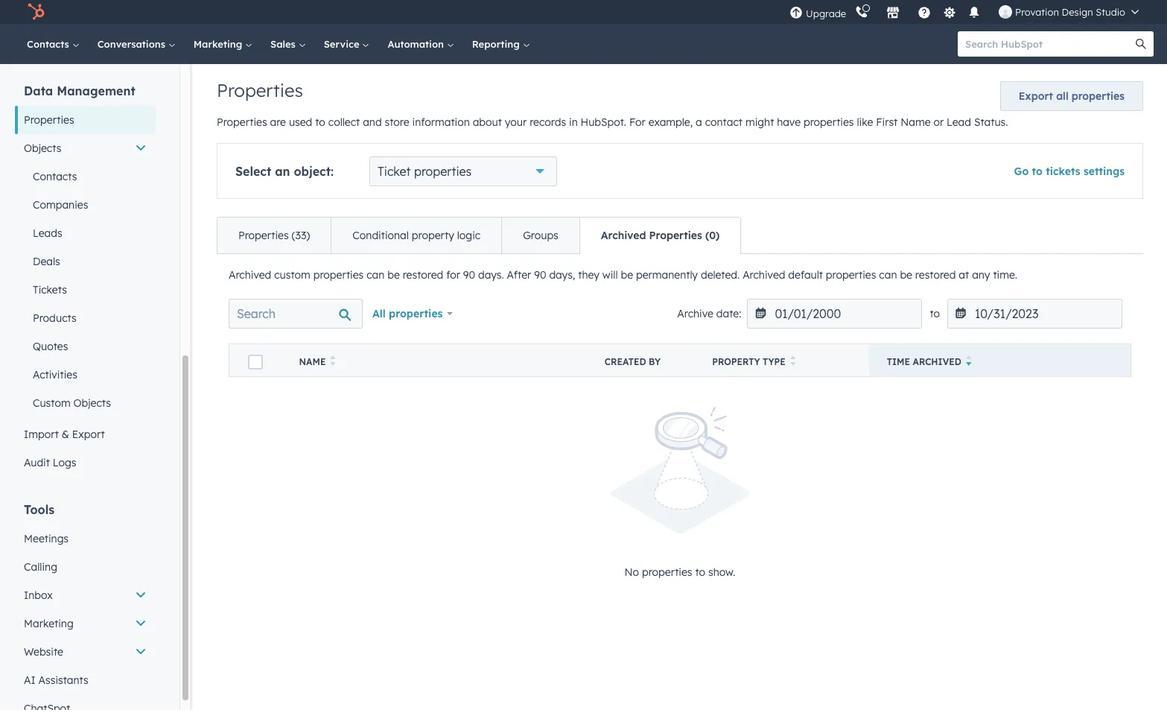 Task type: locate. For each thing, give the bounding box(es) containing it.
deleted.
[[701, 268, 740, 282]]

default
[[789, 268, 823, 282]]

properties
[[1072, 89, 1125, 103], [804, 115, 854, 129], [414, 164, 472, 179], [313, 268, 364, 282], [826, 268, 877, 282], [389, 307, 443, 320], [642, 566, 693, 579]]

1 horizontal spatial be
[[621, 268, 633, 282]]

1 horizontal spatial restored
[[916, 268, 956, 282]]

90
[[463, 268, 475, 282], [534, 268, 547, 282]]

conversations link
[[88, 24, 185, 64]]

are
[[270, 115, 286, 129]]

0 horizontal spatial name
[[299, 356, 326, 367]]

to
[[315, 115, 325, 129], [1032, 165, 1043, 178], [930, 307, 940, 320], [696, 566, 706, 579]]

tools element
[[15, 501, 156, 710]]

service
[[324, 38, 362, 50]]

0 horizontal spatial mm/dd/yyyy text field
[[748, 299, 923, 329]]

2 restored from the left
[[916, 268, 956, 282]]

press to sort. element down search archived properties search field on the top left of the page
[[330, 355, 336, 368]]

1 vertical spatial contacts link
[[15, 162, 156, 191]]

90 right after
[[534, 268, 547, 282]]

0 vertical spatial contacts
[[27, 38, 72, 50]]

hubspot image
[[27, 3, 45, 21]]

properties right the all
[[389, 307, 443, 320]]

properties right no
[[642, 566, 693, 579]]

properties inside no properties to show. alert
[[642, 566, 693, 579]]

1 horizontal spatial objects
[[73, 396, 111, 410]]

0 horizontal spatial can
[[367, 268, 385, 282]]

contacts
[[27, 38, 72, 50], [33, 170, 77, 183]]

properties (33) link
[[218, 218, 331, 253]]

archived left custom
[[229, 268, 271, 282]]

created
[[605, 356, 646, 367]]

0 horizontal spatial export
[[72, 428, 105, 441]]

archived properties (0) link
[[580, 218, 741, 253]]

time archived button
[[869, 344, 1131, 377]]

website button
[[15, 638, 156, 666]]

reporting link
[[463, 24, 539, 64]]

sales link
[[262, 24, 315, 64]]

to right go
[[1032, 165, 1043, 178]]

export all properties button
[[1001, 81, 1144, 111]]

at
[[959, 268, 970, 282]]

1 vertical spatial marketing
[[24, 617, 74, 630]]

1 horizontal spatial mm/dd/yyyy text field
[[948, 299, 1123, 329]]

2 press to sort. element from the left
[[790, 355, 796, 368]]

restored left the at
[[916, 268, 956, 282]]

mm/dd/yyyy text field down time.
[[948, 299, 1123, 329]]

automation
[[388, 38, 447, 50]]

0 vertical spatial objects
[[24, 142, 61, 155]]

audit logs link
[[15, 449, 156, 477]]

&
[[62, 428, 69, 441]]

property type button
[[695, 344, 869, 377]]

about
[[473, 115, 502, 129]]

properties left like
[[804, 115, 854, 129]]

companies
[[33, 198, 88, 212]]

properties link
[[15, 106, 156, 134]]

0 vertical spatial marketing
[[194, 38, 245, 50]]

properties down data
[[24, 113, 74, 127]]

marketing up website on the left bottom
[[24, 617, 74, 630]]

design
[[1062, 6, 1094, 18]]

name left press to sort. icon
[[299, 356, 326, 367]]

groups
[[523, 229, 559, 242]]

archived
[[601, 229, 646, 242], [229, 268, 271, 282], [743, 268, 786, 282], [913, 356, 962, 367]]

properties
[[217, 79, 303, 101], [24, 113, 74, 127], [217, 115, 267, 129], [238, 229, 289, 242], [649, 229, 702, 242]]

1 vertical spatial export
[[72, 428, 105, 441]]

mm/dd/yyyy text field down 'default'
[[748, 299, 923, 329]]

marketing
[[194, 38, 245, 50], [24, 617, 74, 630]]

calling icon button
[[849, 2, 875, 22]]

name left or
[[901, 115, 931, 129]]

conditional
[[353, 229, 409, 242]]

search button
[[1129, 31, 1154, 57]]

be right the will in the right of the page
[[621, 268, 633, 282]]

contacts link for conversations link
[[18, 24, 88, 64]]

to inside alert
[[696, 566, 706, 579]]

sales
[[271, 38, 299, 50]]

time.
[[994, 268, 1018, 282]]

press to sort. element right type
[[790, 355, 796, 368]]

0 horizontal spatial marketing
[[24, 617, 74, 630]]

1 90 from the left
[[463, 268, 475, 282]]

quotes
[[33, 340, 68, 353]]

press to sort. image
[[330, 355, 336, 366]]

contacts link for the companies link
[[15, 162, 156, 191]]

contact
[[705, 115, 743, 129]]

permanently
[[636, 268, 698, 282]]

days,
[[549, 268, 575, 282]]

settings
[[1084, 165, 1125, 178]]

be left the at
[[900, 268, 913, 282]]

tickets link
[[15, 276, 156, 304]]

property
[[412, 229, 454, 242]]

0 horizontal spatial restored
[[403, 268, 444, 282]]

contacts up companies
[[33, 170, 77, 183]]

upgrade
[[806, 7, 846, 19]]

to right used
[[315, 115, 325, 129]]

data
[[24, 83, 53, 98]]

archived left the descending sort. press to sort ascending. element
[[913, 356, 962, 367]]

properties inside the ticket properties popup button
[[414, 164, 472, 179]]

1 press to sort. element from the left
[[330, 355, 336, 368]]

deals link
[[15, 247, 156, 276]]

contacts link down "hubspot" "link"
[[18, 24, 88, 64]]

ai assistants link
[[15, 666, 156, 694]]

lead
[[947, 115, 972, 129]]

provation
[[1016, 6, 1059, 18]]

data management element
[[15, 83, 156, 477]]

export right &
[[72, 428, 105, 441]]

marketing left sales
[[194, 38, 245, 50]]

0 horizontal spatial press to sort. element
[[330, 355, 336, 368]]

menu
[[788, 0, 1150, 24]]

0 horizontal spatial objects
[[24, 142, 61, 155]]

export left all
[[1019, 89, 1054, 103]]

archived properties (0)
[[601, 229, 720, 242]]

0 vertical spatial contacts link
[[18, 24, 88, 64]]

press to sort. image
[[790, 355, 796, 366]]

settings link
[[940, 4, 959, 20]]

to left show.
[[696, 566, 706, 579]]

properties inside all properties popup button
[[389, 307, 443, 320]]

tab panel
[[217, 253, 1144, 623]]

1 vertical spatial contacts
[[33, 170, 77, 183]]

descending sort. press to sort ascending. image
[[966, 355, 972, 366]]

contacts down "hubspot" "link"
[[27, 38, 72, 50]]

1 vertical spatial objects
[[73, 396, 111, 410]]

can
[[367, 268, 385, 282], [879, 268, 897, 282]]

select
[[235, 164, 271, 179]]

properties right ticket
[[414, 164, 472, 179]]

press to sort. element inside name button
[[330, 355, 336, 368]]

objects down properties 'link'
[[24, 142, 61, 155]]

archived up "archived custom properties can be restored for 90 days. after 90 days, they will be permanently deleted. archived default properties can be restored at any time." on the top of page
[[601, 229, 646, 242]]

hubspot.
[[581, 115, 627, 129]]

1 horizontal spatial marketing
[[194, 38, 245, 50]]

a
[[696, 115, 702, 129]]

be up 'all properties'
[[388, 268, 400, 282]]

properties right custom
[[313, 268, 364, 282]]

tab list
[[217, 217, 742, 254]]

MM/DD/YYYY text field
[[748, 299, 923, 329], [948, 299, 1123, 329]]

2 horizontal spatial be
[[900, 268, 913, 282]]

in
[[569, 115, 578, 129]]

help image
[[918, 7, 931, 20]]

0 horizontal spatial 90
[[463, 268, 475, 282]]

ai assistants
[[24, 674, 89, 687]]

marketplaces image
[[887, 7, 900, 20]]

properties right all
[[1072, 89, 1125, 103]]

1 be from the left
[[388, 268, 400, 282]]

0 vertical spatial name
[[901, 115, 931, 129]]

automation link
[[379, 24, 463, 64]]

objects button
[[15, 134, 156, 162]]

90 right for
[[463, 268, 475, 282]]

inbox
[[24, 589, 53, 602]]

properties (33)
[[238, 229, 310, 242]]

properties left are
[[217, 115, 267, 129]]

1 horizontal spatial can
[[879, 268, 897, 282]]

restored left for
[[403, 268, 444, 282]]

objects down activities link
[[73, 396, 111, 410]]

1 vertical spatial name
[[299, 356, 326, 367]]

contacts link up companies
[[15, 162, 156, 191]]

press to sort. element inside property type button
[[790, 355, 796, 368]]

ticket properties
[[378, 164, 472, 179]]

export inside "link"
[[72, 428, 105, 441]]

all properties button
[[363, 299, 463, 329]]

hubspot link
[[18, 3, 56, 21]]

conditional property logic
[[353, 229, 481, 242]]

object:
[[294, 164, 334, 179]]

archived inside button
[[913, 356, 962, 367]]

1 horizontal spatial press to sort. element
[[790, 355, 796, 368]]

0 vertical spatial export
[[1019, 89, 1054, 103]]

1 horizontal spatial 90
[[534, 268, 547, 282]]

logic
[[457, 229, 481, 242]]

0 horizontal spatial be
[[388, 268, 400, 282]]

properties left (0)
[[649, 229, 702, 242]]

leads
[[33, 227, 62, 240]]

press to sort. element
[[330, 355, 336, 368], [790, 355, 796, 368]]

by
[[649, 356, 661, 367]]

1 horizontal spatial export
[[1019, 89, 1054, 103]]

name
[[901, 115, 931, 129], [299, 356, 326, 367]]

marketplaces button
[[878, 0, 909, 24]]

properties up are
[[217, 79, 303, 101]]

contacts link
[[18, 24, 88, 64], [15, 162, 156, 191]]

go
[[1014, 165, 1029, 178]]



Task type: vqa. For each thing, say whether or not it's contained in the screenshot.
'about'
yes



Task type: describe. For each thing, give the bounding box(es) containing it.
press to sort. element for name
[[330, 355, 336, 368]]

descending sort. press to sort ascending. element
[[966, 355, 972, 368]]

type
[[763, 356, 786, 367]]

calling
[[24, 560, 57, 574]]

menu containing provation design studio
[[788, 0, 1150, 24]]

date:
[[717, 307, 742, 320]]

1 restored from the left
[[403, 268, 444, 282]]

collect
[[328, 115, 360, 129]]

properties are used to collect and store information about your records in hubspot. for example, a contact might have properties like first name or lead status.
[[217, 115, 1008, 129]]

any
[[972, 268, 991, 282]]

Search HubSpot search field
[[958, 31, 1141, 57]]

conditional property logic link
[[331, 218, 502, 253]]

audit
[[24, 456, 50, 469]]

an
[[275, 164, 290, 179]]

for
[[446, 268, 460, 282]]

time archived
[[887, 356, 962, 367]]

export inside button
[[1019, 89, 1054, 103]]

groups link
[[502, 218, 580, 253]]

export all properties
[[1019, 89, 1125, 103]]

archive date:
[[678, 307, 742, 320]]

created by
[[605, 356, 661, 367]]

import & export
[[24, 428, 105, 441]]

ticket
[[378, 164, 411, 179]]

objects inside button
[[24, 142, 61, 155]]

audit logs
[[24, 456, 76, 469]]

marketing inside button
[[24, 617, 74, 630]]

status.
[[974, 115, 1008, 129]]

first
[[876, 115, 898, 129]]

management
[[57, 83, 135, 98]]

records
[[530, 115, 566, 129]]

properties left (33)
[[238, 229, 289, 242]]

name inside button
[[299, 356, 326, 367]]

might
[[746, 115, 774, 129]]

service link
[[315, 24, 379, 64]]

all properties
[[373, 307, 443, 320]]

used
[[289, 115, 312, 129]]

activities
[[33, 368, 77, 381]]

deals
[[33, 255, 60, 268]]

have
[[777, 115, 801, 129]]

like
[[857, 115, 873, 129]]

go to tickets settings button
[[1014, 165, 1125, 178]]

notifications button
[[962, 0, 987, 24]]

notifications image
[[968, 7, 981, 20]]

logs
[[53, 456, 76, 469]]

1 can from the left
[[367, 268, 385, 282]]

tools
[[24, 502, 55, 517]]

ticket properties button
[[370, 156, 557, 186]]

upgrade image
[[790, 6, 803, 20]]

import & export link
[[15, 420, 156, 449]]

property
[[713, 356, 760, 367]]

days.
[[478, 268, 504, 282]]

website
[[24, 645, 63, 659]]

meetings link
[[15, 525, 156, 553]]

select an object:
[[235, 164, 334, 179]]

2 mm/dd/yyyy text field from the left
[[948, 299, 1123, 329]]

no properties to show.
[[625, 566, 736, 579]]

import
[[24, 428, 59, 441]]

property type
[[713, 356, 786, 367]]

information
[[412, 115, 470, 129]]

2 be from the left
[[621, 268, 633, 282]]

will
[[603, 268, 618, 282]]

time
[[887, 356, 910, 367]]

custom
[[274, 268, 311, 282]]

go to tickets settings
[[1014, 165, 1125, 178]]

help button
[[912, 0, 937, 24]]

assistants
[[38, 674, 89, 687]]

3 be from the left
[[900, 268, 913, 282]]

conversations
[[97, 38, 168, 50]]

tickets
[[1046, 165, 1081, 178]]

name button
[[281, 344, 587, 377]]

1 mm/dd/yyyy text field from the left
[[748, 299, 923, 329]]

contacts inside data management element
[[33, 170, 77, 183]]

settings image
[[943, 6, 956, 20]]

for
[[630, 115, 646, 129]]

no
[[625, 566, 639, 579]]

ai
[[24, 674, 35, 687]]

meetings
[[24, 532, 69, 545]]

show.
[[709, 566, 736, 579]]

2 can from the left
[[879, 268, 897, 282]]

tab list containing properties (33)
[[217, 217, 742, 254]]

press to sort. element for property type
[[790, 355, 796, 368]]

companies link
[[15, 191, 156, 219]]

2 90 from the left
[[534, 268, 547, 282]]

no properties to show. alert
[[229, 407, 1132, 581]]

calling link
[[15, 553, 156, 581]]

archived left 'default'
[[743, 268, 786, 282]]

tickets
[[33, 283, 67, 297]]

to up time archived
[[930, 307, 940, 320]]

store
[[385, 115, 410, 129]]

(33)
[[292, 229, 310, 242]]

custom objects
[[33, 396, 111, 410]]

calling icon image
[[855, 6, 869, 19]]

Search archived properties search field
[[229, 299, 363, 329]]

properties inside 'link'
[[24, 113, 74, 127]]

tab panel containing archived custom properties can be restored for 90 days. after 90 days, they will be permanently deleted. archived default properties can be restored at any time.
[[217, 253, 1144, 623]]

search image
[[1136, 39, 1147, 49]]

properties right 'default'
[[826, 268, 877, 282]]

activities link
[[15, 361, 156, 389]]

products
[[33, 311, 77, 325]]

1 horizontal spatial name
[[901, 115, 931, 129]]

(0)
[[706, 229, 720, 242]]

marketing button
[[15, 609, 156, 638]]

james peterson image
[[999, 5, 1013, 19]]

and
[[363, 115, 382, 129]]

leads link
[[15, 219, 156, 247]]

properties inside export all properties button
[[1072, 89, 1125, 103]]



